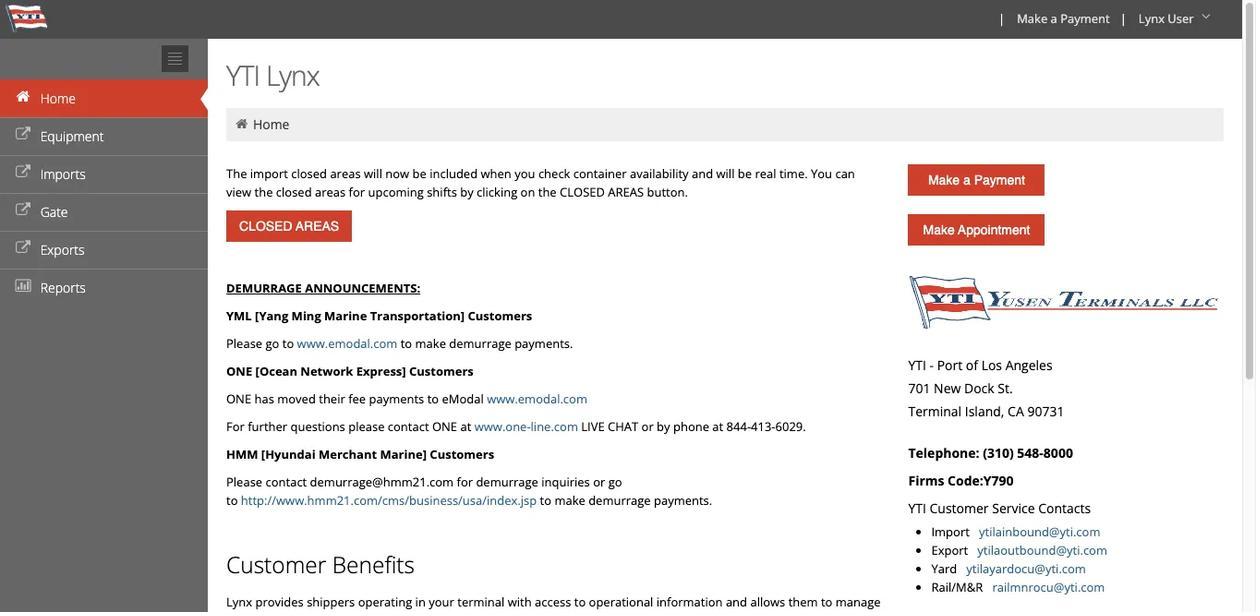Task type: vqa. For each thing, say whether or not it's contained in the screenshot.


Task type: locate. For each thing, give the bounding box(es) containing it.
0 horizontal spatial at
[[460, 418, 471, 435]]

access
[[535, 594, 571, 610]]

1 vertical spatial please
[[226, 474, 262, 490]]

1 vertical spatial external link image
[[14, 242, 32, 255]]

(310)
[[983, 444, 1014, 462]]

one left [ocean
[[226, 363, 252, 380]]

customers up http://www.hmm21.com/cms/business/usa/index.jsp to make demurrage payments.
[[430, 446, 494, 463]]

0 horizontal spatial or
[[593, 474, 605, 490]]

the right on
[[538, 184, 557, 200]]

and inside lynx provides shippers operating in your terminal with access to operational information and allows them to manage
[[726, 594, 747, 610]]

bar chart image
[[14, 280, 32, 293]]

to right access
[[574, 594, 586, 610]]

0 vertical spatial payment
[[1060, 10, 1110, 27]]

customers right "transportation]" at the bottom left of the page
[[468, 308, 532, 324]]

ytilaoutbound@yti.com link
[[977, 542, 1107, 559]]

external link image left gate
[[14, 204, 32, 217]]

make
[[1017, 10, 1048, 27], [928, 173, 960, 187], [923, 223, 955, 237]]

home image up equipment link
[[14, 91, 32, 103]]

demurrage up emodal
[[449, 335, 511, 352]]

1 vertical spatial make a payment
[[928, 173, 1025, 187]]

1 horizontal spatial www.emodal.com link
[[487, 391, 587, 407]]

yml
[[226, 308, 252, 324]]

import
[[250, 165, 288, 182]]

lynx user
[[1139, 10, 1194, 27]]

0 horizontal spatial the
[[254, 184, 273, 200]]

0 horizontal spatial |
[[998, 10, 1005, 27]]

external link image inside the imports link
[[14, 166, 32, 179]]

0 vertical spatial by
[[460, 184, 474, 200]]

express]
[[356, 363, 406, 380]]

1 horizontal spatial for
[[457, 474, 473, 490]]

for up http://www.hmm21.com/cms/business/usa/index.jsp to make demurrage payments.
[[457, 474, 473, 490]]

1 horizontal spatial payment
[[1060, 10, 1110, 27]]

import
[[931, 524, 970, 540]]

1 vertical spatial home image
[[234, 117, 250, 130]]

areas left "now"
[[330, 165, 361, 182]]

be left real
[[738, 165, 752, 182]]

0 horizontal spatial for
[[349, 184, 365, 200]]

please
[[226, 335, 262, 352], [226, 474, 262, 490]]

their
[[319, 391, 345, 407]]

None submit
[[226, 211, 352, 242]]

firms
[[908, 472, 944, 490]]

appointment
[[958, 223, 1030, 237]]

demurrage up http://www.hmm21.com/cms/business/usa/index.jsp to make demurrage payments.
[[476, 474, 538, 490]]

external link image inside exports link
[[14, 242, 32, 255]]

lynx inside lynx provides shippers operating in your terminal with access to operational information and allows them to manage
[[226, 594, 252, 610]]

customers up emodal
[[409, 363, 474, 380]]

1 vertical spatial www.emodal.com
[[487, 391, 587, 407]]

0 vertical spatial yti
[[226, 56, 260, 94]]

by left the 'phone' on the bottom of the page
[[657, 418, 670, 435]]

by down included
[[460, 184, 474, 200]]

ytilainbound@yti.com
[[979, 524, 1100, 540]]

provides
[[255, 594, 304, 610]]

and left allows
[[726, 594, 747, 610]]

0 vertical spatial lynx
[[1139, 10, 1165, 27]]

gate link
[[0, 193, 208, 231]]

1 vertical spatial www.emodal.com link
[[487, 391, 587, 407]]

payments. down the 'phone' on the bottom of the page
[[654, 492, 712, 509]]

2 horizontal spatial lynx
[[1139, 10, 1165, 27]]

external link image for imports
[[14, 166, 32, 179]]

1 vertical spatial lynx
[[266, 56, 319, 94]]

0 vertical spatial home
[[40, 90, 76, 107]]

payment up appointment
[[974, 173, 1025, 187]]

one left has on the left
[[226, 391, 251, 407]]

0 vertical spatial please
[[226, 335, 262, 352]]

by inside the import closed areas will now be included when you check container availability and will be real time.  you can view the closed areas for upcoming shifts by clicking on the closed areas button.
[[460, 184, 474, 200]]

one down emodal
[[432, 418, 457, 435]]

areas
[[608, 184, 644, 200]]

customers
[[468, 308, 532, 324], [409, 363, 474, 380], [430, 446, 494, 463]]

customers for one [ocean network express] customers
[[409, 363, 474, 380]]

home
[[40, 90, 76, 107], [253, 115, 290, 133]]

at down emodal
[[460, 418, 471, 435]]

www.one-line.com link
[[474, 418, 578, 435]]

1 vertical spatial make
[[555, 492, 585, 509]]

angeles
[[1005, 357, 1053, 374]]

by
[[460, 184, 474, 200], [657, 418, 670, 435]]

www.emodal.com link down the marine
[[297, 335, 397, 352]]

home up equipment
[[40, 90, 76, 107]]

at left 844-
[[712, 418, 723, 435]]

please inside please contact demurrage@hmm21.com for demurrage inquiries or go to
[[226, 474, 262, 490]]

payments. up line.com
[[515, 335, 573, 352]]

contact down [hyundai
[[266, 474, 307, 490]]

2 | from the left
[[1120, 10, 1127, 27]]

external link image for gate
[[14, 204, 32, 217]]

be
[[412, 165, 427, 182], [738, 165, 752, 182]]

|
[[998, 10, 1005, 27], [1120, 10, 1127, 27]]

0 vertical spatial areas
[[330, 165, 361, 182]]

contact down one has moved their fee payments to emodal www.emodal.com
[[388, 418, 429, 435]]

1 horizontal spatial lynx
[[266, 56, 319, 94]]

1 vertical spatial one
[[226, 391, 251, 407]]

for further questions please contact one at www.one-line.com live chat or by phone at 844-413-6029.
[[226, 418, 806, 435]]

will
[[364, 165, 382, 182], [716, 165, 735, 182]]

0 horizontal spatial go
[[266, 335, 279, 352]]

0 horizontal spatial contact
[[266, 474, 307, 490]]

lynx
[[1139, 10, 1165, 27], [266, 56, 319, 94], [226, 594, 252, 610]]

0 horizontal spatial home
[[40, 90, 76, 107]]

1 vertical spatial for
[[457, 474, 473, 490]]

railmnrocu@yti.com link
[[992, 579, 1105, 596]]

1 horizontal spatial by
[[657, 418, 670, 435]]

be right "now"
[[412, 165, 427, 182]]

or right inquiries
[[593, 474, 605, 490]]

demurrage
[[449, 335, 511, 352], [476, 474, 538, 490], [588, 492, 651, 509]]

will left "now"
[[364, 165, 382, 182]]

port
[[937, 357, 963, 374]]

the down the import
[[254, 184, 273, 200]]

on
[[521, 184, 535, 200]]

0 horizontal spatial customer
[[226, 550, 326, 580]]

0 horizontal spatial by
[[460, 184, 474, 200]]

2 at from the left
[[712, 418, 723, 435]]

0 horizontal spatial www.emodal.com link
[[297, 335, 397, 352]]

0 horizontal spatial payment
[[974, 173, 1025, 187]]

closed down the import
[[276, 184, 312, 200]]

home image inside home link
[[14, 91, 32, 103]]

2 be from the left
[[738, 165, 752, 182]]

www.emodal.com link
[[297, 335, 397, 352], [487, 391, 587, 407]]

0 vertical spatial contact
[[388, 418, 429, 435]]

0 horizontal spatial a
[[963, 173, 971, 187]]

moved
[[277, 391, 316, 407]]

1 vertical spatial and
[[726, 594, 747, 610]]

1 vertical spatial or
[[593, 474, 605, 490]]

www.emodal.com link for one has moved their fee payments to emodal www.emodal.com
[[487, 391, 587, 407]]

view
[[226, 184, 251, 200]]

information
[[656, 594, 723, 610]]

1 please from the top
[[226, 335, 262, 352]]

for left upcoming
[[349, 184, 365, 200]]

2 vertical spatial lynx
[[226, 594, 252, 610]]

or right chat
[[642, 418, 654, 435]]

2 external link image from the top
[[14, 242, 32, 255]]

844-
[[726, 418, 751, 435]]

yti lynx
[[226, 56, 319, 94]]

yti - port of los angeles 701 new dock st. terminal island, ca 90731
[[908, 357, 1064, 420]]

for inside the import closed areas will now be included when you check container availability and will be real time.  you can view the closed areas for upcoming shifts by clicking on the closed areas button.
[[349, 184, 365, 200]]

closed right the import
[[291, 165, 327, 182]]

1 horizontal spatial customer
[[930, 500, 989, 517]]

0 horizontal spatial lynx
[[226, 594, 252, 610]]

please go to www.emodal.com to make demurrage payments.
[[226, 335, 573, 352]]

go down [yang
[[266, 335, 279, 352]]

to down hmm
[[226, 492, 238, 509]]

2 vertical spatial demurrage
[[588, 492, 651, 509]]

2 please from the top
[[226, 474, 262, 490]]

equipment
[[40, 127, 104, 145]]

payment
[[1060, 10, 1110, 27], [974, 173, 1025, 187]]

a
[[1051, 10, 1057, 27], [963, 173, 971, 187]]

make appointment
[[923, 223, 1030, 237]]

1 vertical spatial customer
[[226, 550, 326, 580]]

0 vertical spatial customer
[[930, 500, 989, 517]]

0 vertical spatial external link image
[[14, 128, 32, 141]]

go
[[266, 335, 279, 352], [608, 474, 622, 490]]

1 horizontal spatial home link
[[253, 115, 290, 133]]

to
[[282, 335, 294, 352], [401, 335, 412, 352], [427, 391, 439, 407], [226, 492, 238, 509], [540, 492, 551, 509], [574, 594, 586, 610], [821, 594, 833, 610]]

0 vertical spatial www.emodal.com link
[[297, 335, 397, 352]]

export
[[931, 542, 974, 559]]

home image
[[14, 91, 32, 103], [234, 117, 250, 130]]

external link image inside equipment link
[[14, 128, 32, 141]]

1 vertical spatial yti
[[908, 357, 926, 374]]

1 horizontal spatial be
[[738, 165, 752, 182]]

0 horizontal spatial and
[[692, 165, 713, 182]]

0 horizontal spatial will
[[364, 165, 382, 182]]

0 vertical spatial external link image
[[14, 204, 32, 217]]

2 vertical spatial customers
[[430, 446, 494, 463]]

to inside please contact demurrage@hmm21.com for demurrage inquiries or go to
[[226, 492, 238, 509]]

1 vertical spatial contact
[[266, 474, 307, 490]]

1 horizontal spatial and
[[726, 594, 747, 610]]

1 horizontal spatial home image
[[234, 117, 250, 130]]

0 vertical spatial make
[[1017, 10, 1048, 27]]

ytilainbound@yti.com link
[[979, 524, 1100, 540]]

0 vertical spatial customers
[[468, 308, 532, 324]]

external link image
[[14, 128, 32, 141], [14, 166, 32, 179]]

demurrage down inquiries
[[588, 492, 651, 509]]

1 vertical spatial by
[[657, 418, 670, 435]]

0 horizontal spatial payments.
[[515, 335, 573, 352]]

external link image inside gate link
[[14, 204, 32, 217]]

2 vertical spatial yti
[[908, 500, 926, 517]]

external link image up bar chart "icon"
[[14, 242, 32, 255]]

0 horizontal spatial home image
[[14, 91, 32, 103]]

please for please go to www.emodal.com to make demurrage payments.
[[226, 335, 262, 352]]

1 the from the left
[[254, 184, 273, 200]]

1 external link image from the top
[[14, 128, 32, 141]]

1 horizontal spatial contact
[[388, 418, 429, 435]]

1 horizontal spatial will
[[716, 165, 735, 182]]

go inside please contact demurrage@hmm21.com for demurrage inquiries or go to
[[608, 474, 622, 490]]

at
[[460, 418, 471, 435], [712, 418, 723, 435]]

http://www.hmm21.com/cms/business/usa/index.jsp
[[241, 492, 537, 509]]

availability
[[630, 165, 689, 182]]

www.emodal.com up www.one-line.com "link"
[[487, 391, 587, 407]]

marine]
[[380, 446, 427, 463]]

1 vertical spatial external link image
[[14, 166, 32, 179]]

customers for hmm [hyundai merchant marine] customers
[[430, 446, 494, 463]]

home link up equipment
[[0, 79, 208, 117]]

1 vertical spatial go
[[608, 474, 622, 490]]

chat
[[608, 418, 638, 435]]

0 vertical spatial home image
[[14, 91, 32, 103]]

payments.
[[515, 335, 573, 352], [654, 492, 712, 509]]

0 vertical spatial and
[[692, 165, 713, 182]]

external link image left imports
[[14, 166, 32, 179]]

1 vertical spatial home
[[253, 115, 290, 133]]

1 vertical spatial payment
[[974, 173, 1025, 187]]

rail/m&r
[[931, 579, 989, 596]]

and right availability in the top right of the page
[[692, 165, 713, 182]]

www.emodal.com down the marine
[[297, 335, 397, 352]]

1 horizontal spatial go
[[608, 474, 622, 490]]

www.emodal.com
[[297, 335, 397, 352], [487, 391, 587, 407]]

terminal
[[457, 594, 505, 610]]

payment left lynx user
[[1060, 10, 1110, 27]]

1 vertical spatial customers
[[409, 363, 474, 380]]

user
[[1168, 10, 1194, 27]]

when
[[481, 165, 512, 182]]

external link image left equipment
[[14, 128, 32, 141]]

please down hmm
[[226, 474, 262, 490]]

0 horizontal spatial home link
[[0, 79, 208, 117]]

ytilayardocu@yti.com link
[[966, 561, 1086, 577]]

yti inside yti - port of los angeles 701 new dock st. terminal island, ca 90731
[[908, 357, 926, 374]]

customer up provides
[[226, 550, 326, 580]]

2 external link image from the top
[[14, 166, 32, 179]]

questions
[[290, 418, 345, 435]]

customer up 'import'
[[930, 500, 989, 517]]

further
[[248, 418, 287, 435]]

one [ocean network express] customers
[[226, 363, 474, 380]]

you
[[515, 165, 535, 182]]

1 horizontal spatial payments.
[[654, 492, 712, 509]]

make down inquiries
[[555, 492, 585, 509]]

1 vertical spatial a
[[963, 173, 971, 187]]

please down yml
[[226, 335, 262, 352]]

external link image for equipment
[[14, 128, 32, 141]]

1 be from the left
[[412, 165, 427, 182]]

1 external link image from the top
[[14, 204, 32, 217]]

announcements:
[[305, 280, 420, 296]]

home link down yti lynx
[[253, 115, 290, 133]]

1 horizontal spatial |
[[1120, 10, 1127, 27]]

1 horizontal spatial home
[[253, 115, 290, 133]]

0 vertical spatial for
[[349, 184, 365, 200]]

external link image
[[14, 204, 32, 217], [14, 242, 32, 255]]

1 horizontal spatial at
[[712, 418, 723, 435]]

real
[[755, 165, 776, 182]]

go right inquiries
[[608, 474, 622, 490]]

transportation]
[[370, 308, 465, 324]]

0 vertical spatial www.emodal.com
[[297, 335, 397, 352]]

lynx inside "lynx user" link
[[1139, 10, 1165, 27]]

home down yti lynx
[[253, 115, 290, 133]]

make down "transportation]" at the bottom left of the page
[[415, 335, 446, 352]]

closed
[[560, 184, 605, 200]]

0 horizontal spatial be
[[412, 165, 427, 182]]

www.emodal.com link up www.one-line.com "link"
[[487, 391, 587, 407]]

reports link
[[0, 269, 208, 307]]

home image up the
[[234, 117, 250, 130]]

and
[[692, 165, 713, 182], [726, 594, 747, 610]]

will left real
[[716, 165, 735, 182]]

areas left upcoming
[[315, 184, 346, 200]]

0 horizontal spatial make
[[415, 335, 446, 352]]

now
[[385, 165, 409, 182]]



Task type: describe. For each thing, give the bounding box(es) containing it.
benefits
[[332, 550, 415, 580]]

1 horizontal spatial make
[[555, 492, 585, 509]]

marine
[[324, 308, 367, 324]]

contacts
[[1038, 500, 1091, 517]]

to right them
[[821, 594, 833, 610]]

fee
[[348, 391, 366, 407]]

import ytilainbound@yti.com
[[931, 524, 1100, 540]]

new
[[934, 380, 961, 397]]

firms code:y790
[[908, 472, 1014, 490]]

2 vertical spatial make
[[923, 223, 955, 237]]

0 horizontal spatial www.emodal.com
[[297, 335, 397, 352]]

6029.
[[775, 418, 806, 435]]

1 vertical spatial make
[[928, 173, 960, 187]]

please
[[348, 418, 385, 435]]

check
[[538, 165, 570, 182]]

yard
[[931, 561, 963, 577]]

hmm
[[226, 446, 258, 463]]

0 vertical spatial payments.
[[515, 335, 573, 352]]

lynx for provides
[[226, 594, 252, 610]]

0 vertical spatial closed
[[291, 165, 327, 182]]

and inside the import closed areas will now be included when you check container availability and will be real time.  you can view the closed areas for upcoming shifts by clicking on the closed areas button.
[[692, 165, 713, 182]]

one for one [ocean network express] customers
[[226, 363, 252, 380]]

shifts
[[427, 184, 457, 200]]

[hyundai
[[261, 446, 316, 463]]

or inside please contact demurrage@hmm21.com for demurrage inquiries or go to
[[593, 474, 605, 490]]

inquiries
[[541, 474, 590, 490]]

time.
[[779, 165, 808, 182]]

service
[[992, 500, 1035, 517]]

lynx for user
[[1139, 10, 1165, 27]]

make appointment link
[[908, 214, 1045, 246]]

please for please contact demurrage@hmm21.com for demurrage inquiries or go to
[[226, 474, 262, 490]]

with
[[508, 594, 532, 610]]

angle down image
[[1197, 10, 1215, 23]]

for inside please contact demurrage@hmm21.com for demurrage inquiries or go to
[[457, 474, 473, 490]]

lynx user link
[[1130, 0, 1222, 39]]

them
[[788, 594, 818, 610]]

upcoming
[[368, 184, 424, 200]]

demurrage inside please contact demurrage@hmm21.com for demurrage inquiries or go to
[[476, 474, 538, 490]]

1 vertical spatial payments.
[[654, 492, 712, 509]]

demurrage
[[226, 280, 302, 296]]

exports
[[40, 241, 85, 259]]

button.
[[647, 184, 688, 200]]

live
[[581, 418, 605, 435]]

1 vertical spatial areas
[[315, 184, 346, 200]]

telephone:
[[908, 444, 980, 462]]

code:y790
[[948, 472, 1014, 490]]

0 vertical spatial make
[[415, 335, 446, 352]]

the import closed areas will now be included when you check container availability and will be real time.  you can view the closed areas for upcoming shifts by clicking on the closed areas button.
[[226, 165, 855, 200]]

ytilayardocu@yti.com
[[966, 561, 1086, 577]]

8000
[[1044, 444, 1073, 462]]

one for one has moved their fee payments to emodal www.emodal.com
[[226, 391, 251, 407]]

allows
[[750, 594, 785, 610]]

for
[[226, 418, 245, 435]]

to down "transportation]" at the bottom left of the page
[[401, 335, 412, 352]]

to left emodal
[[427, 391, 439, 407]]

-
[[930, 357, 934, 374]]

0 vertical spatial go
[[266, 335, 279, 352]]

yti for yti - port of los angeles 701 new dock st. terminal island, ca 90731
[[908, 357, 926, 374]]

[yang
[[255, 308, 288, 324]]

0 vertical spatial demurrage
[[449, 335, 511, 352]]

gate
[[40, 203, 68, 221]]

yti customer service contacts
[[908, 500, 1091, 517]]

413-
[[751, 418, 775, 435]]

1 horizontal spatial www.emodal.com
[[487, 391, 587, 407]]

0 vertical spatial or
[[642, 418, 654, 435]]

operating
[[358, 594, 412, 610]]

exports link
[[0, 231, 208, 269]]

clicking
[[477, 184, 517, 200]]

phone
[[673, 418, 709, 435]]

lynx provides shippers operating in your terminal with access to operational information and allows them to manage
[[226, 594, 881, 612]]

emodal
[[442, 391, 484, 407]]

hmm [hyundai merchant marine] customers
[[226, 446, 494, 463]]

yti for yti customer service contacts
[[908, 500, 926, 517]]

1 at from the left
[[460, 418, 471, 435]]

2 will from the left
[[716, 165, 735, 182]]

please contact demurrage@hmm21.com for demurrage inquiries or go to
[[226, 474, 622, 509]]

contact inside please contact demurrage@hmm21.com for demurrage inquiries or go to
[[266, 474, 307, 490]]

http://www.hmm21.com/cms/business/usa/index.jsp link
[[241, 492, 537, 509]]

demurrage announcements:
[[226, 280, 420, 296]]

2 the from the left
[[538, 184, 557, 200]]

imports link
[[0, 155, 208, 193]]

st.
[[998, 380, 1013, 397]]

ytilaoutbound@yti.com
[[977, 542, 1107, 559]]

1 | from the left
[[998, 10, 1005, 27]]

equipment link
[[0, 117, 208, 155]]

can
[[835, 165, 855, 182]]

has
[[254, 391, 274, 407]]

www.emodal.com link for to make demurrage payments.
[[297, 335, 397, 352]]

ca
[[1008, 403, 1024, 420]]

http://www.hmm21.com/cms/business/usa/index.jsp to make demurrage payments.
[[241, 492, 712, 509]]

manage
[[836, 594, 881, 610]]

701
[[908, 380, 930, 397]]

to down inquiries
[[540, 492, 551, 509]]

1 horizontal spatial a
[[1051, 10, 1057, 27]]

to up [ocean
[[282, 335, 294, 352]]

included
[[430, 165, 478, 182]]

dock
[[964, 380, 994, 397]]

[ocean
[[255, 363, 297, 380]]

of
[[966, 357, 978, 374]]

1 vertical spatial closed
[[276, 184, 312, 200]]

network
[[300, 363, 353, 380]]

0 vertical spatial make a payment link
[[1009, 0, 1116, 39]]

line.com
[[531, 418, 578, 435]]

1 vertical spatial make a payment link
[[908, 164, 1045, 196]]

2 vertical spatial one
[[432, 418, 457, 435]]

reports
[[40, 279, 86, 296]]

merchant
[[319, 446, 377, 463]]

yti for yti lynx
[[226, 56, 260, 94]]

1 will from the left
[[364, 165, 382, 182]]

demurrage@hmm21.com
[[310, 474, 454, 490]]

0 vertical spatial make a payment
[[1017, 10, 1110, 27]]

one has moved their fee payments to emodal www.emodal.com
[[226, 391, 587, 407]]

your
[[429, 594, 454, 610]]

external link image for exports
[[14, 242, 32, 255]]



